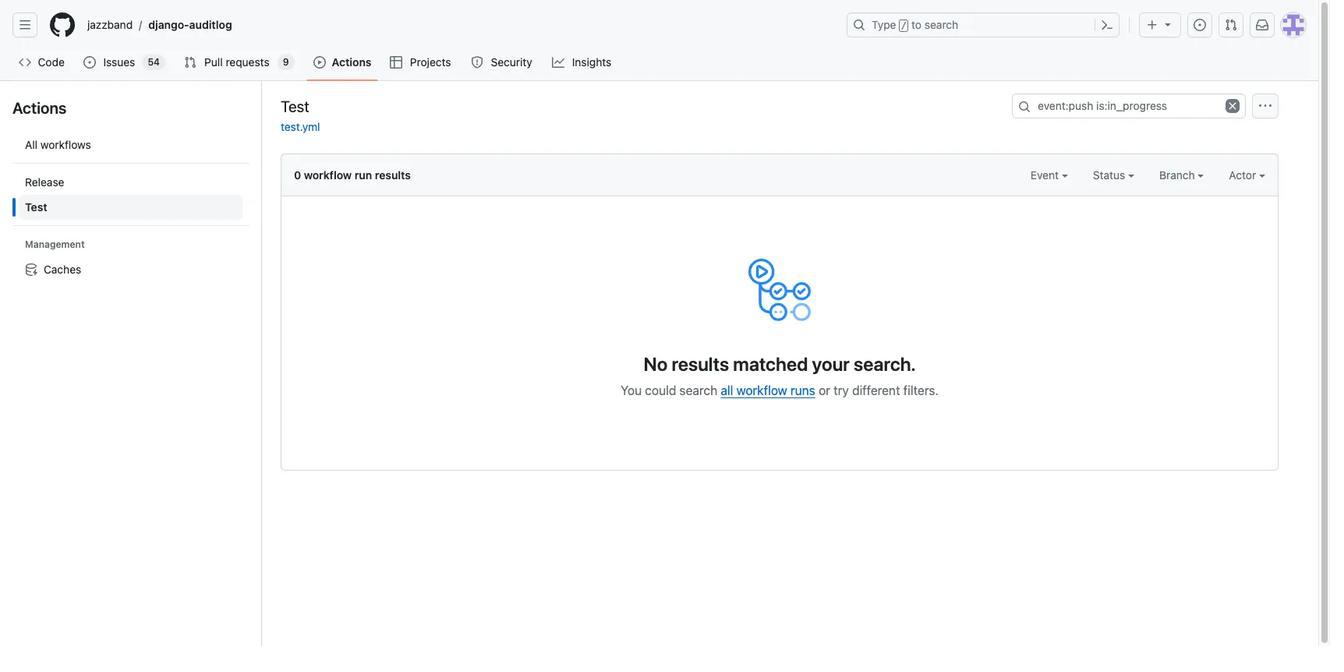 Task type: locate. For each thing, give the bounding box(es) containing it.
0 horizontal spatial git pull request image
[[184, 56, 197, 69]]

9
[[283, 56, 289, 68]]

list
[[81, 12, 838, 37], [12, 126, 249, 289]]

filter workflows element
[[19, 170, 243, 220]]

search left all
[[680, 384, 718, 398]]

1 vertical spatial actions
[[12, 99, 67, 117]]

1 horizontal spatial search
[[925, 18, 959, 31]]

1 vertical spatial search
[[680, 384, 718, 398]]

1 vertical spatial results
[[672, 353, 729, 375]]

issue opened image right triangle down image
[[1194, 19, 1207, 31]]

0 vertical spatial workflow
[[304, 168, 352, 182]]

all
[[721, 384, 733, 398]]

git pull request image left pull at top
[[184, 56, 197, 69]]

/ left the django-
[[139, 18, 142, 32]]

1 vertical spatial test
[[25, 200, 47, 214]]

/
[[139, 18, 142, 32], [901, 20, 907, 31]]

0 vertical spatial list
[[81, 12, 838, 37]]

to
[[912, 18, 922, 31]]

you could search all workflow runs or try different filters.
[[621, 384, 939, 398]]

test up test.yml
[[281, 97, 309, 115]]

0 horizontal spatial test
[[25, 200, 47, 214]]

you
[[621, 384, 642, 398]]

search image
[[1019, 101, 1031, 113]]

status
[[1093, 168, 1129, 182]]

workflow right 0
[[304, 168, 352, 182]]

test
[[281, 97, 309, 115], [25, 200, 47, 214]]

your
[[812, 353, 850, 375]]

github actions image
[[749, 259, 811, 321]]

0 horizontal spatial /
[[139, 18, 142, 32]]

issue opened image left issues at the left
[[84, 56, 96, 69]]

0 vertical spatial git pull request image
[[1225, 19, 1238, 31]]

search
[[925, 18, 959, 31], [680, 384, 718, 398]]

different
[[853, 384, 900, 398]]

0 vertical spatial actions
[[332, 55, 372, 69]]

list containing jazzband
[[81, 12, 838, 37]]

could
[[645, 384, 676, 398]]

actions up all
[[12, 99, 67, 117]]

run
[[355, 168, 372, 182]]

results
[[375, 168, 411, 182], [672, 353, 729, 375]]

projects link
[[384, 51, 459, 74]]

requests
[[226, 55, 270, 69]]

1 vertical spatial list
[[12, 126, 249, 289]]

0 vertical spatial issue opened image
[[1194, 19, 1207, 31]]

all workflow runs link
[[721, 384, 816, 398]]

git pull request image for left issue opened icon
[[184, 56, 197, 69]]

git pull request image left notifications icon
[[1225, 19, 1238, 31]]

play image
[[313, 56, 326, 69]]

issues
[[103, 55, 135, 69]]

git pull request image for the rightmost issue opened icon
[[1225, 19, 1238, 31]]

no results matched your search.
[[644, 353, 916, 375]]

Filter workflow runs search field
[[1012, 94, 1246, 119]]

status button
[[1093, 167, 1135, 183]]

0 horizontal spatial results
[[375, 168, 411, 182]]

results right run
[[375, 168, 411, 182]]

event
[[1031, 168, 1062, 182]]

pull
[[204, 55, 223, 69]]

release link
[[19, 170, 243, 195]]

1 vertical spatial issue opened image
[[84, 56, 96, 69]]

security link
[[465, 51, 540, 74]]

homepage image
[[50, 12, 75, 37]]

release
[[25, 175, 64, 189]]

issue opened image
[[1194, 19, 1207, 31], [84, 56, 96, 69]]

/ inside the jazzband / django-auditlog
[[139, 18, 142, 32]]

0 horizontal spatial actions
[[12, 99, 67, 117]]

code
[[38, 55, 65, 69]]

1 horizontal spatial results
[[672, 353, 729, 375]]

1 vertical spatial workflow
[[737, 384, 788, 398]]

or
[[819, 384, 831, 398]]

results up all
[[672, 353, 729, 375]]

code image
[[19, 56, 31, 69]]

jazzband
[[87, 18, 133, 31]]

1 horizontal spatial git pull request image
[[1225, 19, 1238, 31]]

pull requests
[[204, 55, 270, 69]]

test.yml
[[281, 120, 320, 133]]

search right to
[[925, 18, 959, 31]]

caches link
[[19, 257, 243, 282]]

caches
[[44, 263, 81, 276]]

workflow
[[304, 168, 352, 182], [737, 384, 788, 398]]

/ left to
[[901, 20, 907, 31]]

/ inside type / to search
[[901, 20, 907, 31]]

all workflows
[[25, 138, 91, 151]]

None search field
[[1012, 94, 1246, 119]]

test.yml link
[[281, 120, 320, 133]]

actor
[[1229, 168, 1260, 182]]

1 vertical spatial git pull request image
[[184, 56, 197, 69]]

test down release
[[25, 200, 47, 214]]

matched
[[733, 353, 808, 375]]

actions
[[332, 55, 372, 69], [12, 99, 67, 117]]

workflow down matched
[[737, 384, 788, 398]]

git pull request image
[[1225, 19, 1238, 31], [184, 56, 197, 69]]

runs
[[791, 384, 816, 398]]

0 vertical spatial results
[[375, 168, 411, 182]]

0 workflow run results
[[294, 168, 411, 182]]

1 horizontal spatial /
[[901, 20, 907, 31]]

try
[[834, 384, 849, 398]]

1 horizontal spatial test
[[281, 97, 309, 115]]

actions right play image
[[332, 55, 372, 69]]



Task type: vqa. For each thing, say whether or not it's contained in the screenshot.
— Changes to any test code only Changes
no



Task type: describe. For each thing, give the bounding box(es) containing it.
1 horizontal spatial workflow
[[737, 384, 788, 398]]

0 horizontal spatial workflow
[[304, 168, 352, 182]]

0 vertical spatial search
[[925, 18, 959, 31]]

table image
[[390, 56, 403, 69]]

insights link
[[546, 51, 619, 74]]

event button
[[1031, 167, 1068, 183]]

jazzband / django-auditlog
[[87, 18, 232, 32]]

plus image
[[1146, 19, 1159, 31]]

branch
[[1160, 168, 1198, 182]]

show workflow options image
[[1260, 100, 1272, 112]]

54
[[148, 56, 160, 68]]

0 horizontal spatial search
[[680, 384, 718, 398]]

triangle down image
[[1162, 18, 1175, 30]]

type / to search
[[872, 18, 959, 31]]

0 vertical spatial test
[[281, 97, 309, 115]]

/ for jazzband
[[139, 18, 142, 32]]

1 horizontal spatial issue opened image
[[1194, 19, 1207, 31]]

0
[[294, 168, 301, 182]]

no
[[644, 353, 668, 375]]

filters.
[[904, 384, 939, 398]]

actions link
[[307, 51, 378, 74]]

0 horizontal spatial issue opened image
[[84, 56, 96, 69]]

test inside filter workflows element
[[25, 200, 47, 214]]

projects
[[410, 55, 451, 69]]

list containing all workflows
[[12, 126, 249, 289]]

jazzband link
[[81, 12, 139, 37]]

insights
[[572, 55, 612, 69]]

code link
[[12, 51, 71, 74]]

management
[[25, 239, 85, 250]]

search.
[[854, 353, 916, 375]]

actor button
[[1229, 167, 1266, 183]]

django-auditlog link
[[142, 12, 238, 37]]

security
[[491, 55, 532, 69]]

command palette image
[[1101, 19, 1114, 31]]

/ for type
[[901, 20, 907, 31]]

test link
[[19, 195, 243, 220]]

1 horizontal spatial actions
[[332, 55, 372, 69]]

notifications image
[[1256, 19, 1269, 31]]

shield image
[[471, 56, 484, 69]]

graph image
[[552, 56, 565, 69]]

all workflows link
[[19, 133, 243, 158]]

auditlog
[[189, 18, 232, 31]]

all
[[25, 138, 37, 151]]

clear filters image
[[1226, 99, 1240, 113]]

django-
[[148, 18, 189, 31]]

workflows
[[40, 138, 91, 151]]

type
[[872, 18, 897, 31]]



